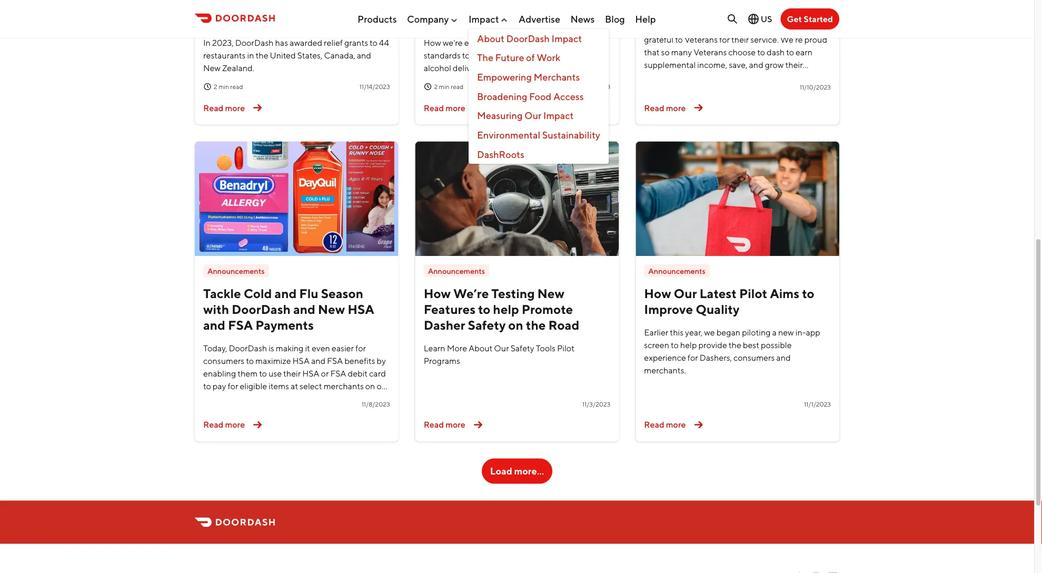 Task type: describe. For each thing, give the bounding box(es) containing it.
at inside "how we're expanding upon our industry-leading standards to help ensure safe and responsible alcohol delivery at every step of the process."
[[484, 63, 491, 73]]

advertise link
[[519, 9, 560, 29]]

standards
[[424, 50, 461, 60]]

aims
[[770, 286, 800, 301]]

2 min read for in 2023, doordash has awarded relief grants to 44 restaurants in the united states, canada, and new zealand.
[[214, 83, 243, 90]]

arrow right image for on
[[470, 416, 487, 433]]

and inside today, doordash is making it even easier for consumers to maximize hsa and fsa benefits by enabling them to use their hsa or fsa debit card to pay for eligible items at select merchants on our marketplace.
[[311, 356, 326, 366]]

measuring our impact
[[477, 110, 574, 121]]

for inside this veterans day and throughout the year, we're grateful to veterans for their service. we're proud that so many veterans choose to dash to earn supplemental income, save, and grow their financial futures.
[[719, 35, 730, 45]]

read more for 11/3/2023
[[424, 420, 465, 430]]

blog
[[605, 13, 625, 25]]

on inside how we're testing new features to help promote dasher safety on the road
[[508, 318, 523, 333]]

learn more about our safety tools pilot programs
[[424, 343, 575, 366]]

new inside tackle cold and flu season with doordash and new hsa and fsa payments
[[318, 302, 345, 317]]

best
[[743, 340, 759, 350]]

leading
[[576, 38, 603, 48]]

benefits
[[345, 356, 375, 366]]

facebook link
[[793, 571, 806, 573]]

road
[[548, 318, 580, 333]]

enabling
[[203, 368, 236, 378]]

the inside how we're testing new features to help promote dasher safety on the road
[[526, 318, 546, 333]]

relief
[[324, 38, 343, 48]]

broadening food access
[[477, 91, 584, 102]]

more for 11/3/2023
[[446, 420, 465, 430]]

how our latest pilot aims to improve quality
[[644, 286, 815, 317]]

grants
[[344, 38, 368, 48]]

help
[[635, 13, 656, 25]]

restaurants
[[203, 50, 246, 60]]

to up many
[[675, 35, 683, 45]]

read more for 11/10/2023
[[644, 103, 686, 113]]

how for how we're expanding upon our industry-leading standards to help ensure safe and responsible alcohol delivery at every step of the process.
[[424, 38, 441, 48]]

and left the flu
[[275, 286, 297, 301]]

awarded
[[290, 38, 322, 48]]

consumers inside earlier this year, we began piloting a new in-app screen to help provide the best possible experience for dashers, consumers and merchants.
[[734, 353, 775, 363]]

in-
[[796, 327, 806, 337]]

promote
[[522, 302, 573, 317]]

about inside learn more about our safety tools pilot programs
[[469, 343, 493, 353]]

quality
[[696, 302, 740, 317]]

many
[[671, 47, 692, 57]]

use
[[269, 368, 282, 378]]

piloting
[[742, 327, 771, 337]]

the inside earlier this year, we began piloting a new in-app screen to help provide the best possible experience for dashers, consumers and merchants.
[[729, 340, 741, 350]]

for up the benefits
[[356, 343, 366, 353]]

44
[[379, 38, 389, 48]]

proud
[[805, 35, 827, 45]]

2023,
[[212, 38, 234, 48]]

11/14/2023
[[359, 83, 390, 90]]

pilot inside learn more about our safety tools pilot programs
[[557, 343, 575, 353]]

began
[[717, 327, 741, 337]]

united
[[270, 50, 296, 60]]

dashroots
[[477, 149, 524, 160]]

year, inside earlier this year, we began piloting a new in-app screen to help provide the best possible experience for dashers, consumers and merchants.
[[685, 327, 703, 337]]

company
[[407, 13, 449, 25]]

help inside "how we're expanding upon our industry-leading standards to help ensure safe and responsible alcohol delivery at every step of the process."
[[472, 50, 488, 60]]

payments
[[256, 318, 314, 333]]

to up "them"
[[246, 356, 254, 366]]

load more...
[[490, 465, 544, 477]]

about doordash impact
[[477, 33, 582, 44]]

earlier this year, we began piloting a new in-app screen to help provide the best possible experience for dashers, consumers and merchants.
[[644, 327, 820, 375]]

canada,
[[324, 50, 355, 60]]

our for measuring
[[525, 110, 542, 121]]

environmental sustainability link
[[469, 125, 609, 145]]

doordash up safe
[[506, 33, 550, 44]]

2 vertical spatial veterans
[[694, 47, 727, 57]]

every
[[493, 63, 514, 73]]

to down service.
[[757, 47, 765, 57]]

to left pay
[[203, 381, 211, 391]]

and right day
[[712, 22, 727, 32]]

is
[[269, 343, 274, 353]]

read for 11/3/2023
[[424, 420, 444, 430]]

for right pay
[[228, 381, 238, 391]]

more for 11/10/2023
[[666, 103, 686, 113]]

more for 11/8/2023
[[225, 420, 245, 430]]

we're
[[443, 38, 463, 48]]

expanding
[[464, 38, 504, 48]]

testing
[[492, 286, 535, 301]]

announcements for we're
[[428, 266, 485, 275]]

instagram image
[[810, 571, 823, 573]]

learn
[[424, 343, 445, 353]]

states,
[[297, 50, 323, 60]]

eligible
[[240, 381, 267, 391]]

doordash image
[[195, 571, 285, 573]]

features
[[424, 302, 476, 317]]

today, doordash is making it even easier for consumers to maximize hsa and fsa benefits by enabling them to use their hsa or fsa debit card to pay for eligible items at select merchants on our marketplace.
[[203, 343, 390, 404]]

marketplace.
[[203, 394, 252, 404]]

save,
[[729, 60, 748, 70]]

how we're testing new features to help promote dasher safety on the road
[[424, 286, 580, 333]]

arrow right image for every
[[470, 100, 487, 116]]

possible
[[761, 340, 792, 350]]

more...
[[514, 465, 544, 477]]

tackle
[[203, 286, 241, 301]]

how for how we're testing new features to help promote dasher safety on the road
[[424, 286, 451, 301]]

we're inside this veterans day and throughout the year, we're grateful to veterans for their service. we're proud that so many veterans choose to dash to earn supplemental income, save, and grow their financial futures.
[[781, 35, 803, 45]]

year, inside this veterans day and throughout the year, we're grateful to veterans for their service. we're proud that so many veterans choose to dash to earn supplemental income, save, and grow their financial futures.
[[787, 22, 805, 32]]

new inside 'in 2023, doordash has awarded relief grants to 44 restaurants in the united states, canada, and new zealand.'
[[203, 63, 221, 73]]

this veterans day and throughout the year, we're grateful to veterans for their service. we're proud that so many veterans choose to dash to earn supplemental income, save, and grow their financial futures.
[[644, 22, 827, 82]]

in
[[247, 50, 254, 60]]

their inside today, doordash is making it even easier for consumers to maximize hsa and fsa benefits by enabling them to use their hsa or fsa debit card to pay for eligible items at select merchants on our marketplace.
[[283, 368, 301, 378]]

and inside 'in 2023, doordash has awarded relief grants to 44 restaurants in the united states, canada, and new zealand.'
[[357, 50, 371, 60]]

and inside earlier this year, we began piloting a new in-app screen to help provide the best possible experience for dashers, consumers and merchants.
[[776, 353, 791, 363]]

consumers inside today, doordash is making it even easier for consumers to maximize hsa and fsa benefits by enabling them to use their hsa or fsa debit card to pay for eligible items at select merchants on our marketplace.
[[203, 356, 244, 366]]

we
[[704, 327, 715, 337]]

to left the 'earn' at the top of page
[[786, 47, 794, 57]]

arrow right image for so
[[690, 100, 707, 116]]

easier
[[332, 343, 354, 353]]

load
[[490, 465, 512, 477]]

programs
[[424, 356, 460, 366]]

broadening
[[477, 91, 527, 102]]

empowering
[[477, 71, 532, 83]]

delivery
[[453, 63, 482, 73]]

the future of work
[[477, 52, 560, 63]]

the future of work link
[[469, 48, 609, 67]]

our inside "how we're expanding upon our industry-leading standards to help ensure safe and responsible alcohol delivery at every step of the process."
[[527, 38, 540, 48]]

income,
[[697, 60, 727, 70]]

read for new
[[230, 83, 243, 90]]

products link
[[358, 9, 397, 29]]

min for how we're expanding upon our industry-leading standards to help ensure safe and responsible alcohol delivery at every step of the process.
[[439, 83, 450, 90]]

advertise
[[519, 13, 560, 25]]

more for 11/1/2023
[[666, 420, 686, 430]]

doordash inside 'in 2023, doordash has awarded relief grants to 44 restaurants in the united states, canada, and new zealand.'
[[235, 38, 274, 48]]

announcements link for we're
[[424, 265, 489, 278]]

upon
[[506, 38, 525, 48]]

impact link
[[469, 9, 509, 29]]

select
[[300, 381, 322, 391]]

read more for 11/1/2023
[[644, 420, 686, 430]]

arrow right image for and
[[249, 416, 266, 433]]

globe line image
[[747, 13, 760, 25]]

season
[[321, 286, 363, 301]]

started
[[804, 14, 833, 24]]

the inside "how we're expanding upon our industry-leading standards to help ensure safe and responsible alcohol delivery at every step of the process."
[[542, 63, 555, 73]]

2 for how we're expanding upon our industry-leading standards to help ensure safe and responsible alcohol delivery at every step of the process.
[[434, 83, 438, 90]]

11/8/2023
[[362, 401, 390, 408]]



Task type: locate. For each thing, give the bounding box(es) containing it.
2 vertical spatial fsa
[[330, 368, 346, 378]]

pilot inside the how our latest pilot aims to improve quality
[[739, 286, 768, 301]]

new down season
[[318, 302, 345, 317]]

1 horizontal spatial new
[[318, 302, 345, 317]]

help inside how we're testing new features to help promote dasher safety on the road
[[493, 302, 519, 317]]

1 horizontal spatial our
[[527, 38, 540, 48]]

1 horizontal spatial 2 min read
[[434, 83, 464, 90]]

consumers up the enabling
[[203, 356, 244, 366]]

to left 44
[[370, 38, 378, 48]]

pilot left aims
[[739, 286, 768, 301]]

0 vertical spatial veterans
[[661, 22, 694, 32]]

min
[[219, 83, 229, 90], [439, 83, 450, 90]]

process.
[[556, 63, 587, 73]]

to inside 'in 2023, doordash has awarded relief grants to 44 restaurants in the united states, canada, and new zealand.'
[[370, 38, 378, 48]]

and
[[712, 22, 727, 32], [357, 50, 371, 60], [534, 50, 549, 60], [749, 60, 764, 70], [275, 286, 297, 301], [293, 302, 315, 317], [203, 318, 225, 333], [776, 353, 791, 363], [311, 356, 326, 366]]

how up standards
[[424, 38, 441, 48]]

1 vertical spatial pilot
[[557, 343, 575, 353]]

doordash inside tackle cold and flu season with doordash and new hsa and fsa payments
[[232, 302, 291, 317]]

2 horizontal spatial new
[[537, 286, 565, 301]]

empowering merchants link
[[469, 67, 609, 87]]

0 vertical spatial on
[[508, 318, 523, 333]]

2 vertical spatial their
[[283, 368, 301, 378]]

and down even
[[311, 356, 326, 366]]

0 horizontal spatial our
[[377, 381, 390, 391]]

arrow right image down zealand. in the top of the page
[[249, 100, 266, 116]]

dasher
[[424, 318, 465, 333]]

new
[[203, 63, 221, 73], [537, 286, 565, 301], [318, 302, 345, 317]]

products
[[358, 13, 397, 25]]

0 vertical spatial fsa
[[228, 318, 253, 333]]

our down card
[[377, 381, 390, 391]]

help
[[472, 50, 488, 60], [493, 302, 519, 317], [680, 340, 697, 350]]

year, left we
[[685, 327, 703, 337]]

food
[[529, 91, 552, 102]]

step
[[515, 63, 531, 73]]

them
[[238, 368, 258, 378]]

load more... button
[[482, 459, 553, 484]]

their up choose
[[732, 35, 749, 45]]

and right safe
[[534, 50, 549, 60]]

2 read from the left
[[451, 83, 464, 90]]

how up the improve
[[644, 286, 671, 301]]

by
[[377, 356, 386, 366]]

2 horizontal spatial announcements link
[[644, 265, 710, 278]]

consumers
[[734, 353, 775, 363], [203, 356, 244, 366]]

doordash health image
[[195, 142, 399, 256]]

announcements up the improve
[[648, 266, 706, 275]]

hsa
[[348, 302, 374, 317], [293, 356, 310, 366], [302, 368, 319, 378]]

pilot
[[739, 286, 768, 301], [557, 343, 575, 353]]

veterans down day
[[685, 35, 718, 45]]

1 horizontal spatial announcements link
[[424, 265, 489, 278]]

to inside how we're testing new features to help promote dasher safety on the road
[[478, 302, 491, 317]]

0 vertical spatial pilot
[[739, 286, 768, 301]]

arrow right image
[[249, 100, 266, 116], [470, 100, 487, 116], [690, 100, 707, 116]]

to inside earlier this year, we began piloting a new in-app screen to help provide the best possible experience for dashers, consumers and merchants.
[[671, 340, 679, 350]]

1 read from the left
[[230, 83, 243, 90]]

consumers down the best
[[734, 353, 775, 363]]

get started button
[[781, 8, 839, 29]]

0 horizontal spatial announcements link
[[203, 265, 269, 278]]

1 horizontal spatial consumers
[[734, 353, 775, 363]]

fsa down the easier
[[327, 356, 343, 366]]

we're up the 'earn' at the top of page
[[781, 35, 803, 45]]

help down expanding
[[472, 50, 488, 60]]

1 horizontal spatial help
[[493, 302, 519, 317]]

0 vertical spatial help
[[472, 50, 488, 60]]

at left every
[[484, 63, 491, 73]]

doordash down 'cold'
[[232, 302, 291, 317]]

about right more
[[469, 343, 493, 353]]

to
[[675, 35, 683, 45], [370, 38, 378, 48], [757, 47, 765, 57], [786, 47, 794, 57], [462, 50, 470, 60], [802, 286, 815, 301], [478, 302, 491, 317], [671, 340, 679, 350], [246, 356, 254, 366], [259, 368, 267, 378], [203, 381, 211, 391]]

2 horizontal spatial announcements
[[648, 266, 706, 275]]

merchants
[[324, 381, 364, 391]]

1 vertical spatial at
[[291, 381, 298, 391]]

time line image down alcohol
[[424, 83, 432, 91]]

11/10/2023
[[800, 84, 831, 91]]

our inside the how our latest pilot aims to improve quality
[[674, 286, 697, 301]]

read for 11/8/2023
[[203, 420, 223, 430]]

0 horizontal spatial consumers
[[203, 356, 244, 366]]

and down with on the bottom left of the page
[[203, 318, 225, 333]]

impact for about doordash impact
[[552, 33, 582, 44]]

on
[[508, 318, 523, 333], [365, 381, 375, 391]]

to right aims
[[802, 286, 815, 301]]

announcements for our
[[648, 266, 706, 275]]

1 horizontal spatial at
[[484, 63, 491, 73]]

on inside today, doordash is making it even easier for consumers to maximize hsa and fsa benefits by enabling them to use their hsa or fsa debit card to pay for eligible items at select merchants on our marketplace.
[[365, 381, 375, 391]]

with
[[203, 302, 229, 317]]

at inside today, doordash is making it even easier for consumers to maximize hsa and fsa benefits by enabling them to use their hsa or fsa debit card to pay for eligible items at select merchants on our marketplace.
[[291, 381, 298, 391]]

1 vertical spatial help
[[493, 302, 519, 317]]

for left dashers,
[[688, 353, 698, 363]]

1 vertical spatial we're
[[453, 286, 489, 301]]

how up features
[[424, 286, 451, 301]]

news
[[571, 13, 595, 25]]

announcements for cold
[[208, 266, 265, 275]]

help inside earlier this year, we began piloting a new in-app screen to help provide the best possible experience for dashers, consumers and merchants.
[[680, 340, 697, 350]]

0 horizontal spatial their
[[283, 368, 301, 378]]

2 horizontal spatial their
[[786, 60, 803, 70]]

1 horizontal spatial we're
[[781, 35, 803, 45]]

pay
[[213, 381, 226, 391]]

new inside how we're testing new features to help promote dasher safety on the road
[[537, 286, 565, 301]]

arrow right image down futures.
[[690, 100, 707, 116]]

our inside today, doordash is making it even easier for consumers to maximize hsa and fsa benefits by enabling them to use their hsa or fsa debit card to pay for eligible items at select merchants on our marketplace.
[[377, 381, 390, 391]]

environmental sustainability
[[477, 129, 600, 141]]

1 horizontal spatial pilot
[[739, 286, 768, 301]]

3 arrow right image from the left
[[690, 100, 707, 116]]

safety
[[468, 318, 506, 333], [511, 343, 534, 353]]

0 horizontal spatial read
[[230, 83, 243, 90]]

environmental
[[477, 129, 540, 141]]

dashers,
[[700, 353, 732, 363]]

earn
[[796, 47, 813, 57]]

2 horizontal spatial arrow right image
[[690, 416, 707, 433]]

announcements link up features
[[424, 265, 489, 278]]

service.
[[751, 35, 779, 45]]

0 horizontal spatial 2 min read
[[214, 83, 243, 90]]

to inside the how our latest pilot aims to improve quality
[[802, 286, 815, 301]]

announcements up features
[[428, 266, 485, 275]]

new
[[778, 327, 794, 337]]

linkedin image
[[827, 571, 839, 573]]

2 min from the left
[[439, 83, 450, 90]]

our for how
[[674, 286, 697, 301]]

veterans up grateful
[[661, 22, 694, 32]]

doordash left is
[[229, 343, 267, 353]]

the inside this veterans day and throughout the year, we're grateful to veterans for their service. we're proud that so many veterans choose to dash to earn supplemental income, save, and grow their financial futures.
[[773, 22, 786, 32]]

for up choose
[[719, 35, 730, 45]]

instagram link
[[810, 571, 823, 573]]

how we're expanding upon our industry-leading standards to help ensure safe and responsible alcohol delivery at every step of the process.
[[424, 38, 603, 73]]

1 horizontal spatial read
[[451, 83, 464, 90]]

0 horizontal spatial pilot
[[557, 343, 575, 353]]

2 vertical spatial new
[[318, 302, 345, 317]]

future
[[495, 52, 524, 63]]

improve
[[644, 302, 693, 317]]

time line image for in 2023, doordash has awarded relief grants to 44 restaurants in the united states, canada, and new zealand.
[[203, 83, 212, 91]]

0 horizontal spatial announcements
[[208, 266, 265, 275]]

impact down access
[[543, 110, 574, 121]]

0 horizontal spatial min
[[219, 83, 229, 90]]

0 vertical spatial about
[[477, 33, 505, 44]]

a
[[772, 327, 777, 337]]

1 horizontal spatial our
[[525, 110, 542, 121]]

1 vertical spatial about
[[469, 343, 493, 353]]

time line image
[[203, 83, 212, 91], [424, 83, 432, 91]]

1 horizontal spatial year,
[[787, 22, 805, 32]]

1 horizontal spatial arrow right image
[[470, 100, 487, 116]]

and down the flu
[[293, 302, 315, 317]]

3 announcements link from the left
[[644, 265, 710, 278]]

0 vertical spatial new
[[203, 63, 221, 73]]

1 vertical spatial their
[[786, 60, 803, 70]]

2 2 min read from the left
[[434, 83, 464, 90]]

day
[[696, 22, 711, 32]]

throughout
[[728, 22, 772, 32]]

about down impact link
[[477, 33, 505, 44]]

1 arrow right image from the left
[[249, 416, 266, 433]]

for
[[719, 35, 730, 45], [356, 343, 366, 353], [688, 353, 698, 363], [228, 381, 238, 391]]

read for at
[[451, 83, 464, 90]]

impact for measuring our impact
[[543, 110, 574, 121]]

0 horizontal spatial time line image
[[203, 83, 212, 91]]

on down the testing
[[508, 318, 523, 333]]

impact up responsible
[[552, 33, 582, 44]]

0 horizontal spatial at
[[291, 381, 298, 391]]

measuring our impact link
[[469, 106, 609, 125]]

help down the testing
[[493, 302, 519, 317]]

2 min read for how we're expanding upon our industry-leading standards to help ensure safe and responsible alcohol delivery at every step of the process.
[[434, 83, 464, 90]]

2 time line image from the left
[[424, 83, 432, 91]]

company link
[[407, 9, 458, 29]]

to up delivery
[[462, 50, 470, 60]]

2 min read down alcohol
[[434, 83, 464, 90]]

read more for 11/8/2023
[[203, 420, 245, 430]]

veterans up income,
[[694, 47, 727, 57]]

debit
[[348, 368, 368, 378]]

2 arrow right image from the left
[[470, 416, 487, 433]]

2 min read
[[214, 83, 243, 90], [434, 83, 464, 90]]

1 vertical spatial year,
[[685, 327, 703, 337]]

dashroots link
[[469, 145, 609, 164]]

1 2 from the left
[[214, 83, 217, 90]]

earlier
[[644, 327, 669, 337]]

we're up features
[[453, 286, 489, 301]]

latest
[[700, 286, 737, 301]]

our up the improve
[[674, 286, 697, 301]]

broadening food access link
[[469, 87, 609, 106]]

read down zealand. in the top of the page
[[230, 83, 243, 90]]

1 horizontal spatial 2
[[434, 83, 438, 90]]

fsa inside tackle cold and flu season with doordash and new hsa and fsa payments
[[228, 318, 253, 333]]

safety up learn more about our safety tools pilot programs
[[468, 318, 506, 333]]

safety left tools
[[511, 343, 534, 353]]

blog link
[[605, 9, 625, 29]]

announcements link
[[203, 265, 269, 278], [424, 265, 489, 278], [644, 265, 710, 278]]

time line image for how we're expanding upon our industry-leading standards to help ensure safe and responsible alcohol delivery at every step of the process.
[[424, 83, 432, 91]]

1 horizontal spatial time line image
[[424, 83, 432, 91]]

safety inside learn more about our safety tools pilot programs
[[511, 343, 534, 353]]

0 horizontal spatial help
[[472, 50, 488, 60]]

2 horizontal spatial arrow right image
[[690, 100, 707, 116]]

on down card
[[365, 381, 375, 391]]

1 2 min read from the left
[[214, 83, 243, 90]]

card
[[369, 368, 386, 378]]

of inside "how we're expanding upon our industry-leading standards to help ensure safe and responsible alcohol delivery at every step of the process."
[[533, 63, 540, 73]]

2 announcements link from the left
[[424, 265, 489, 278]]

we're inside how we're testing new features to help promote dasher safety on the road
[[453, 286, 489, 301]]

2 vertical spatial impact
[[543, 110, 574, 121]]

1 min from the left
[[219, 83, 229, 90]]

impact up expanding
[[469, 13, 499, 25]]

we're
[[806, 22, 827, 32]]

announcements link up the improve
[[644, 265, 710, 278]]

hsa inside tackle cold and flu season with doordash and new hsa and fsa payments
[[348, 302, 374, 317]]

facebook image
[[793, 571, 806, 573]]

2 2 from the left
[[434, 83, 438, 90]]

0 horizontal spatial 2
[[214, 83, 217, 90]]

1 horizontal spatial on
[[508, 318, 523, 333]]

fsa
[[228, 318, 253, 333], [327, 356, 343, 366], [330, 368, 346, 378]]

3 announcements from the left
[[648, 266, 706, 275]]

0 horizontal spatial arrow right image
[[249, 416, 266, 433]]

0 vertical spatial at
[[484, 63, 491, 73]]

tackle cold and flu season with doordash and new hsa and fsa payments
[[203, 286, 374, 333]]

1 horizontal spatial min
[[439, 83, 450, 90]]

announcements
[[208, 266, 265, 275], [428, 266, 485, 275], [648, 266, 706, 275]]

11/3/2023
[[582, 401, 611, 408]]

pilot right tools
[[557, 343, 575, 353]]

read more
[[203, 103, 245, 113], [424, 103, 465, 113], [644, 103, 686, 113], [203, 420, 245, 430], [424, 420, 465, 430], [644, 420, 686, 430]]

to inside "how we're expanding upon our industry-leading standards to help ensure safe and responsible alcohol delivery at every step of the process."
[[462, 50, 470, 60]]

veterans
[[661, 22, 694, 32], [685, 35, 718, 45], [694, 47, 727, 57]]

read down delivery
[[451, 83, 464, 90]]

to left use
[[259, 368, 267, 378]]

2 down alcohol
[[434, 83, 438, 90]]

1 announcements from the left
[[208, 266, 265, 275]]

new down restaurants
[[203, 63, 221, 73]]

how for how our latest pilot aims to improve quality
[[644, 286, 671, 301]]

person handing bag to customer image
[[636, 142, 839, 256]]

2 for in 2023, doordash has awarded relief grants to 44 restaurants in the united states, canada, and new zealand.
[[214, 83, 217, 90]]

1 vertical spatial new
[[537, 286, 565, 301]]

our
[[527, 38, 540, 48], [377, 381, 390, 391]]

experience
[[644, 353, 686, 363]]

at
[[484, 63, 491, 73], [291, 381, 298, 391]]

0 horizontal spatial our
[[494, 343, 509, 353]]

0 horizontal spatial safety
[[468, 318, 506, 333]]

hsa down 'it'
[[293, 356, 310, 366]]

read for 11/10/2023
[[644, 103, 664, 113]]

1 vertical spatial safety
[[511, 343, 534, 353]]

how inside "how we're expanding upon our industry-leading standards to help ensure safe and responsible alcohol delivery at every step of the process."
[[424, 38, 441, 48]]

2 min read down zealand. in the top of the page
[[214, 83, 243, 90]]

0 vertical spatial our
[[525, 110, 542, 121]]

items
[[269, 381, 289, 391]]

2 arrow right image from the left
[[470, 100, 487, 116]]

arrow right image up environmental
[[470, 100, 487, 116]]

and down grants
[[357, 50, 371, 60]]

min for in 2023, doordash has awarded relief grants to 44 restaurants in the united states, canada, and new zealand.
[[219, 83, 229, 90]]

their right use
[[283, 368, 301, 378]]

and right save,
[[749, 60, 764, 70]]

0 vertical spatial year,
[[787, 22, 805, 32]]

new up promote
[[537, 286, 565, 301]]

read for 11/1/2023
[[644, 420, 664, 430]]

announcements link for our
[[644, 265, 710, 278]]

1 horizontal spatial their
[[732, 35, 749, 45]]

arrow right image
[[249, 416, 266, 433], [470, 416, 487, 433], [690, 416, 707, 433]]

grateful
[[644, 35, 674, 45]]

year, left we're at right
[[787, 22, 805, 32]]

so
[[661, 47, 670, 57]]

our down how we're testing new features to help promote dasher safety on the road
[[494, 343, 509, 353]]

1 horizontal spatial safety
[[511, 343, 534, 353]]

1 vertical spatial veterans
[[685, 35, 718, 45]]

0 vertical spatial impact
[[469, 13, 499, 25]]

hsa up select
[[302, 368, 319, 378]]

min down zealand. in the top of the page
[[219, 83, 229, 90]]

0 vertical spatial we're
[[781, 35, 803, 45]]

how inside the how our latest pilot aims to improve quality
[[644, 286, 671, 301]]

and down possible
[[776, 353, 791, 363]]

help down this
[[680, 340, 697, 350]]

has
[[275, 38, 288, 48]]

doordash inside today, doordash is making it even easier for consumers to maximize hsa and fsa benefits by enabling them to use their hsa or fsa debit card to pay for eligible items at select merchants on our marketplace.
[[229, 343, 267, 353]]

1 vertical spatial fsa
[[327, 356, 343, 366]]

the inside 'in 2023, doordash has awarded relief grants to 44 restaurants in the united states, canada, and new zealand.'
[[256, 50, 268, 60]]

1 announcements link from the left
[[203, 265, 269, 278]]

hsa down season
[[348, 302, 374, 317]]

announcements link up tackle at the left of page
[[203, 265, 269, 278]]

0 horizontal spatial arrow right image
[[249, 100, 266, 116]]

and inside "how we're expanding upon our industry-leading standards to help ensure safe and responsible alcohol delivery at every step of the process."
[[534, 50, 549, 60]]

help link
[[635, 9, 656, 29]]

2 down restaurants
[[214, 83, 217, 90]]

announcements up tackle at the left of page
[[208, 266, 265, 275]]

more
[[225, 103, 245, 113], [446, 103, 465, 113], [666, 103, 686, 113], [225, 420, 245, 430], [446, 420, 465, 430], [666, 420, 686, 430]]

2 vertical spatial help
[[680, 340, 697, 350]]

1 vertical spatial on
[[365, 381, 375, 391]]

2 vertical spatial our
[[494, 343, 509, 353]]

tools
[[536, 343, 556, 353]]

time line image down restaurants
[[203, 83, 212, 91]]

0 vertical spatial their
[[732, 35, 749, 45]]

0 vertical spatial hsa
[[348, 302, 374, 317]]

3 arrow right image from the left
[[690, 416, 707, 433]]

2 horizontal spatial help
[[680, 340, 697, 350]]

sustainability
[[542, 129, 600, 141]]

fsa right or
[[330, 368, 346, 378]]

this
[[644, 22, 659, 32]]

0 horizontal spatial on
[[365, 381, 375, 391]]

linkedin link
[[827, 571, 839, 573]]

us
[[761, 14, 772, 24]]

doordash up in
[[235, 38, 274, 48]]

2 announcements from the left
[[428, 266, 485, 275]]

our up safe
[[527, 38, 540, 48]]

0 horizontal spatial new
[[203, 63, 221, 73]]

2 vertical spatial hsa
[[302, 368, 319, 378]]

to right features
[[478, 302, 491, 317]]

fsa down with on the bottom left of the page
[[228, 318, 253, 333]]

1 vertical spatial hsa
[[293, 356, 310, 366]]

for inside earlier this year, we began piloting a new in-app screen to help provide the best possible experience for dashers, consumers and merchants.
[[688, 353, 698, 363]]

1 vertical spatial impact
[[552, 33, 582, 44]]

the
[[477, 52, 493, 63]]

1 time line image from the left
[[203, 83, 212, 91]]

how inside how we're testing new features to help promote dasher safety on the road
[[424, 286, 451, 301]]

it
[[305, 343, 310, 353]]

1 arrow right image from the left
[[249, 100, 266, 116]]

1 horizontal spatial announcements
[[428, 266, 485, 275]]

1 horizontal spatial arrow right image
[[470, 416, 487, 433]]

our inside learn more about our safety tools pilot programs
[[494, 343, 509, 353]]

1 vertical spatial our
[[377, 381, 390, 391]]

safety inside how we're testing new features to help promote dasher safety on the road
[[468, 318, 506, 333]]

arrow right image for zealand.
[[249, 100, 266, 116]]

1 vertical spatial our
[[674, 286, 697, 301]]

empowering merchants
[[477, 71, 580, 83]]

choose
[[729, 47, 756, 57]]

our down 'broadening food access'
[[525, 110, 542, 121]]

at right items
[[291, 381, 298, 391]]

dx dash car image
[[415, 142, 619, 256]]

to down this
[[671, 340, 679, 350]]

their down the 'earn' at the top of page
[[786, 60, 803, 70]]

0 vertical spatial safety
[[468, 318, 506, 333]]

0 horizontal spatial year,
[[685, 327, 703, 337]]

2 horizontal spatial our
[[674, 286, 697, 301]]

access
[[553, 91, 584, 102]]

flu
[[299, 286, 319, 301]]

min down alcohol
[[439, 83, 450, 90]]

announcements link for cold
[[203, 265, 269, 278]]

0 vertical spatial our
[[527, 38, 540, 48]]

0 horizontal spatial we're
[[453, 286, 489, 301]]



Task type: vqa. For each thing, say whether or not it's contained in the screenshot.
take
no



